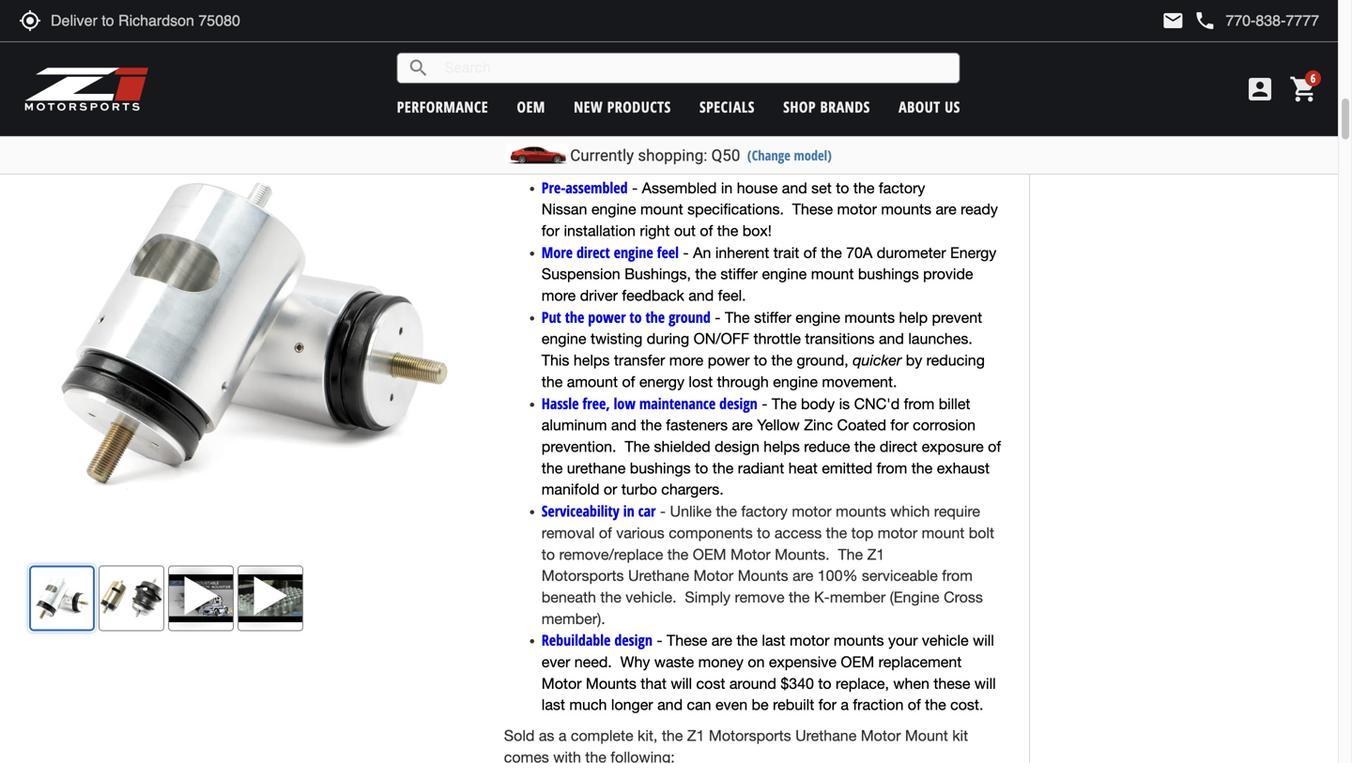 Task type: describe. For each thing, give the bounding box(es) containing it.
for up an
[[925, 114, 943, 132]]

help inside need a few extra fractions of an inch to clear custom intercooler piping??  these can help you out!
[[847, 157, 875, 175]]

about
[[899, 97, 941, 117]]

member
[[830, 589, 886, 606]]

a inside - these are the last motor mounts your vehicle will ever need.  why waste money on expensive oem replacement motor mounts that will cost around $340 to replace, when these will last much longer and can even be rebuilt for a fraction of the cost.
[[841, 697, 849, 714]]

- for put the power to the ground
[[715, 309, 721, 326]]

- for pre-assembled
[[632, 179, 638, 197]]

about us link
[[899, 97, 960, 117]]

helps inside - the stiffer engine mounts help prevent engine twisting during on/off throttle transitions and launches. this helps transfer more power to the ground,
[[574, 352, 610, 369]]

height adjustable
[[542, 91, 645, 111]]

exposure
[[922, 438, 984, 455]]

z1 motorsports logo image
[[23, 66, 150, 113]]

bushings inside the - an inherent trait of the 70a durometer energy suspension bushings, the stiffer engine mount bushings provide more driver feedback and feel.
[[858, 265, 919, 283]]

bushings inside - the body is cnc'd from billet aluminum and the fasteners are yellow zinc coated for corrosion prevention.  the shielded design helps reduce the direct exposure of the urethane bushings to the radiant heat emitted from the exhaust manifold or turbo chargers.
[[630, 460, 691, 477]]

will down waste
[[671, 675, 692, 692]]

to inside need a few extra fractions of an inch to clear custom intercooler piping??  these can help you out!
[[986, 135, 999, 153]]

phone link
[[1194, 9, 1320, 32]]

of inside - due to the design of the urethane motor mounts, the engine mounts can be adjusted for height, if needed, for custom applications or installations.
[[782, 93, 795, 110]]

design up why
[[615, 630, 653, 651]]

serviceable
[[862, 567, 938, 585]]

the inside - the stiffer engine mounts help prevent engine twisting during on/off throttle transitions and launches. this helps transfer more power to the ground,
[[772, 352, 793, 369]]

us
[[945, 97, 960, 117]]

motor down which at the right
[[878, 524, 918, 542]]

mounts inside - due to the design of the urethane motor mounts, the engine mounts can be adjusted for height, if needed, for custom applications or installations.
[[616, 114, 666, 132]]

performance
[[397, 97, 488, 117]]

for for height adjustable
[[782, 114, 801, 132]]

motor up are smaller
[[879, 7, 919, 24]]

rebuilt for
[[773, 697, 837, 714]]

z1 inside - unlike the factory motor mounts which require removal of various components to access the top motor mount bolt to remove/replace the oem motor mounts.  the z1 motorsports urethane motor mounts are 100% serviceable from beneath the vehicle.  simply remove the k-member (engine cross member).
[[867, 546, 885, 563]]

engine up transitions
[[796, 309, 841, 326]]

the down 'an'
[[695, 265, 716, 283]]

can inside - these are the last motor mounts your vehicle will ever need.  why waste money on expensive oem replacement motor mounts that will cost around $340 to replace, when these will last much longer and can even be rebuilt for a fraction of the cost.
[[687, 697, 711, 714]]

z1 urethane
[[567, 28, 650, 45]]

which
[[891, 503, 930, 520]]

mounts inside - these are the last motor mounts your vehicle will ever need.  why waste money on expensive oem replacement motor mounts that will cost around $340 to replace, when these will last much longer and can even be rebuilt for a fraction of the cost.
[[586, 675, 637, 692]]

and inside - the stiffer engine mounts help prevent engine twisting during on/off throttle transitions and launches. this helps transfer more power to the ground,
[[879, 330, 904, 348]]

mounts inside - assembled in house and set to the factory nissan engine mount specifications.  these motor mounts are ready for installation right out of the box!
[[881, 201, 932, 218]]

pre-
[[542, 177, 566, 197]]

ground,
[[797, 352, 849, 369]]

helps inside - the body is cnc'd from billet aluminum and the fasteners are yellow zinc coated for corrosion prevention.  the shielded design helps reduce the direct exposure of the urethane bushings to the radiant heat emitted from the exhaust manifold or turbo chargers.
[[764, 438, 800, 455]]

the down complete on the bottom
[[585, 749, 607, 764]]

of inside - the body is cnc'd from billet aluminum and the fasteners are yellow zinc coated for corrosion prevention.  the shielded design helps reduce the direct exposure of the urethane bushings to the radiant heat emitted from the exhaust manifold or turbo chargers.
[[988, 438, 1001, 455]]

applications
[[542, 136, 623, 153]]

components inside - unlike the factory motor mounts which require removal of various components to access the top motor mount bolt to remove/replace the oem motor mounts.  the z1 motorsports urethane motor mounts are 100% serviceable from beneath the vehicle.  simply remove the k-member (engine cross member).
[[669, 524, 753, 542]]

zinc
[[804, 417, 833, 434]]

mounts inside - unlike the factory motor mounts which require removal of various components to access the top motor mount bolt to remove/replace the oem motor mounts.  the z1 motorsports urethane motor mounts are 100% serviceable from beneath the vehicle.  simply remove the k-member (engine cross member).
[[836, 503, 886, 520]]

in comparison to the oem nissan motor mounts, the z1 urethane motor mount replacements are smaller in size allowing for increased access around the engine mounts to such components as the a/c compressor, brackets and turbo chargers.
[[542, 7, 989, 88]]

remove/replace
[[559, 546, 663, 563]]

motor up remove
[[731, 546, 771, 563]]

pre-assembled
[[542, 177, 628, 197]]

the down exposure
[[912, 460, 933, 477]]

motor inside sold as a complete kit, the z1 motorsports urethane motor mount kit comes with the following:
[[861, 727, 901, 745]]

comes
[[504, 749, 549, 764]]

are inside - the body is cnc'd from billet aluminum and the fasteners are yellow zinc coated for corrosion prevention.  the shielded design helps reduce the direct exposure of the urethane bushings to the radiant heat emitted from the exhaust manifold or turbo chargers.
[[732, 417, 753, 434]]

motor inside - these are the last motor mounts your vehicle will ever need.  why waste money on expensive oem replacement motor mounts that will cost around $340 to replace, when these will last much longer and can even be rebuilt for a fraction of the cost.
[[542, 675, 582, 692]]

the right unlike
[[716, 503, 737, 520]]

require
[[934, 503, 980, 520]]

access inside in comparison to the oem nissan motor mounts, the z1 urethane motor mount replacements are smaller in size allowing for increased access around the engine mounts to such components as the a/c compressor, brackets and turbo chargers.
[[692, 49, 740, 67]]

engine down right
[[614, 242, 653, 262]]

currently
[[570, 146, 634, 165]]

compressor,
[[705, 71, 790, 88]]

account_box link
[[1241, 74, 1280, 104]]

serviceability in car
[[542, 501, 656, 521]]

to up "replacements"
[[749, 7, 762, 24]]

100%
[[818, 567, 858, 585]]

the down coated
[[855, 438, 876, 455]]

for for pre-assembled
[[542, 222, 560, 239]]

the inside - assembled in house and set to the factory nissan engine mount specifications.  these motor mounts are ready for installation right out of the box!
[[717, 222, 738, 239]]

mount inside in comparison to the oem nissan motor mounts, the z1 urethane motor mount replacements are smaller in size allowing for increased access around the engine mounts to such components as the a/c compressor, brackets and turbo chargers.
[[698, 28, 742, 45]]

the left 70a
[[821, 244, 842, 261]]

access inside - unlike the factory motor mounts which require removal of various components to access the top motor mount bolt to remove/replace the oem motor mounts.  the z1 motorsports urethane motor mounts are 100% serviceable from beneath the vehicle.  simply remove the k-member (engine cross member).
[[775, 524, 822, 542]]

rebuildable
[[542, 630, 611, 651]]

of inside - unlike the factory motor mounts which require removal of various components to access the top motor mount bolt to remove/replace the oem motor mounts.  the z1 motorsports urethane motor mounts are 100% serviceable from beneath the vehicle.  simply remove the k-member (engine cross member).
[[599, 524, 612, 542]]

an
[[693, 244, 711, 261]]

mounts, inside in comparison to the oem nissan motor mounts, the z1 urethane motor mount replacements are smaller in size allowing for increased access around the engine mounts to such components as the a/c compressor, brackets and turbo chargers.
[[923, 7, 978, 24]]

as inside sold as a complete kit, the z1 motorsports urethane motor mount kit comes with the following:
[[539, 727, 554, 745]]

cross
[[944, 589, 983, 606]]

mail phone
[[1162, 9, 1217, 32]]

- assembled in house and set to the factory nissan engine mount specifications.  these motor mounts are ready for installation right out of the box!
[[542, 179, 998, 239]]

1 horizontal spatial last
[[762, 632, 786, 650]]

brands
[[820, 97, 870, 117]]

through
[[717, 373, 769, 391]]

coated
[[837, 417, 887, 434]]

out
[[674, 222, 696, 239]]

put
[[542, 307, 561, 327]]

mounts inside - unlike the factory motor mounts which require removal of various components to access the top motor mount bolt to remove/replace the oem motor mounts.  the z1 motorsports urethane motor mounts are 100% serviceable from beneath the vehicle.  simply remove the k-member (engine cross member).
[[738, 567, 789, 585]]

more for put the power to the ground
[[669, 352, 704, 369]]

(change model) link
[[747, 146, 832, 164]]

mail link
[[1162, 9, 1185, 32]]

of inside the - an inherent trait of the 70a durometer energy suspension bushings, the stiffer engine mount bushings provide more driver feedback and feel.
[[804, 244, 817, 261]]

right
[[640, 222, 670, 239]]

new products
[[574, 97, 671, 117]]

increased
[[623, 49, 688, 67]]

0 horizontal spatial the
[[625, 438, 650, 455]]

box!
[[743, 222, 772, 239]]

the right put
[[565, 307, 584, 327]]

the right kit,
[[662, 727, 683, 745]]

help inside - the stiffer engine mounts help prevent engine twisting during on/off throttle transitions and launches. this helps transfer more power to the ground,
[[899, 309, 928, 326]]

engine inside - due to the design of the urethane motor mounts, the engine mounts can be adjusted for height, if needed, for custom applications or installations.
[[567, 114, 612, 132]]

to the
[[836, 179, 875, 197]]

low
[[614, 393, 636, 414]]

amount
[[567, 373, 618, 391]]

be inside - due to the design of the urethane motor mounts, the engine mounts can be adjusted for height, if needed, for custom applications or installations.
[[699, 114, 716, 132]]

mount inside sold as a complete kit, the z1 motorsports urethane motor mount kit comes with the following:
[[905, 727, 948, 745]]

will down cross
[[973, 632, 994, 650]]

mounts inside in comparison to the oem nissan motor mounts, the z1 urethane motor mount replacements are smaller in size allowing for increased access around the engine mounts to such components as the a/c compressor, brackets and turbo chargers.
[[870, 49, 920, 67]]

if
[[855, 114, 862, 132]]

energy
[[950, 244, 997, 261]]

suspension
[[542, 265, 620, 283]]

1 horizontal spatial the
[[772, 395, 797, 413]]

feedback
[[622, 287, 684, 304]]

on
[[748, 654, 765, 671]]

to up remove
[[757, 524, 770, 542]]

from inside - unlike the factory motor mounts which require removal of various components to access the top motor mount bolt to remove/replace the oem motor mounts.  the z1 motorsports urethane motor mounts are 100% serviceable from beneath the vehicle.  simply remove the k-member (engine cross member).
[[942, 567, 973, 585]]

emitted
[[822, 460, 873, 477]]

to down removal
[[542, 546, 555, 563]]

motor inside - due to the design of the urethane motor mounts, the engine mounts can be adjusted for height, if needed, for custom applications or installations.
[[890, 93, 930, 110]]

to down in size
[[924, 49, 937, 67]]

ready
[[961, 201, 998, 218]]

chargers. inside in comparison to the oem nissan motor mounts, the z1 urethane motor mount replacements are smaller in size allowing for increased access around the engine mounts to such components as the a/c compressor, brackets and turbo chargers.
[[926, 71, 989, 88]]

as inside in comparison to the oem nissan motor mounts, the z1 urethane motor mount replacements are smaller in size allowing for increased access around the engine mounts to such components as the a/c compressor, brackets and turbo chargers.
[[630, 71, 646, 88]]

that
[[641, 675, 667, 692]]

oem inside in comparison to the oem nissan motor mounts, the z1 urethane motor mount replacements are smaller in size allowing for increased access around the engine mounts to such components as the a/c compressor, brackets and turbo chargers.
[[791, 7, 825, 24]]

to inside - the body is cnc'd from billet aluminum and the fasteners are yellow zinc coated for corrosion prevention.  the shielded design helps reduce the direct exposure of the urethane bushings to the radiant heat emitted from the exhaust manifold or turbo chargers.
[[695, 460, 708, 477]]

- for height adjustable
[[649, 93, 655, 110]]

in
[[649, 7, 661, 24]]

bushings,
[[625, 265, 691, 283]]

transfer
[[614, 352, 665, 369]]

oem inside - these are the last motor mounts your vehicle will ever need.  why waste money on expensive oem replacement motor mounts that will cost around $340 to replace, when these will last much longer and can even be rebuilt for a fraction of the cost.
[[841, 654, 875, 671]]

the up manifold
[[542, 460, 563, 477]]

the down "replacements"
[[795, 49, 816, 67]]

mounts, inside - due to the design of the urethane motor mounts, the engine mounts can be adjusted for height, if needed, for custom applications or installations.
[[935, 93, 989, 110]]

the down the increased
[[650, 71, 671, 88]]

or inside - the body is cnc'd from billet aluminum and the fasteners are yellow zinc coated for corrosion prevention.  the shielded design helps reduce the direct exposure of the urethane bushings to the radiant heat emitted from the exhaust manifold or turbo chargers.
[[604, 481, 617, 498]]

the down the hassle free, low maintenance design
[[641, 417, 662, 434]]

by
[[906, 352, 922, 369]]

replace,
[[836, 675, 889, 692]]

mail
[[1162, 9, 1185, 32]]

ground
[[669, 307, 711, 327]]

0 vertical spatial from
[[904, 395, 935, 413]]

- these are the last motor mounts your vehicle will ever need.  why waste money on expensive oem replacement motor mounts that will cost around $340 to replace, when these will last much longer and can even be rebuilt for a fraction of the cost.
[[542, 632, 996, 714]]

throttle
[[754, 330, 801, 348]]

around
[[744, 49, 791, 67]]

custom inside need a few extra fractions of an inch to clear custom intercooler piping??  these can help you out!
[[578, 157, 628, 175]]

(engine
[[890, 589, 940, 606]]

quicker
[[853, 351, 902, 369]]

1 vertical spatial last
[[542, 697, 565, 714]]

of inside - these are the last motor mounts your vehicle will ever need.  why waste money on expensive oem replacement motor mounts that will cost around $340 to replace, when these will last much longer and can even be rebuilt for a fraction of the cost.
[[908, 697, 921, 714]]

or inside - due to the design of the urethane motor mounts, the engine mounts can be adjusted for height, if needed, for custom applications or installations.
[[627, 136, 641, 153]]

are smaller
[[841, 28, 914, 45]]

the down feedback
[[646, 307, 665, 327]]

chargers. inside - the body is cnc'd from billet aluminum and the fasteners are yellow zinc coated for corrosion prevention.  the shielded design helps reduce the direct exposure of the urethane bushings to the radiant heat emitted from the exhaust manifold or turbo chargers.
[[661, 481, 724, 498]]

and inside - these are the last motor mounts your vehicle will ever need.  why waste money on expensive oem replacement motor mounts that will cost around $340 to replace, when these will last much longer and can even be rebuilt for a fraction of the cost.
[[657, 697, 683, 714]]

can inside need a few extra fractions of an inch to clear custom intercooler piping??  these can help you out!
[[818, 157, 843, 175]]

will up cost.
[[975, 675, 996, 692]]

the left top
[[826, 524, 847, 542]]

shopping_cart
[[1289, 74, 1320, 104]]

of inside need a few extra fractions of an inch to clear custom intercooler piping??  these can help you out!
[[916, 135, 929, 153]]

and inside in comparison to the oem nissan motor mounts, the z1 urethane motor mount replacements are smaller in size allowing for increased access around the engine mounts to such components as the a/c compressor, brackets and turbo chargers.
[[857, 71, 882, 88]]

of inside - assembled in house and set to the factory nissan engine mount specifications.  these motor mounts are ready for installation right out of the box!
[[700, 222, 713, 239]]

products
[[607, 97, 671, 117]]

few
[[789, 135, 813, 153]]

turbo inside in comparison to the oem nissan motor mounts, the z1 urethane motor mount replacements are smaller in size allowing for increased access around the engine mounts to such components as the a/c compressor, brackets and turbo chargers.
[[886, 71, 922, 88]]

heat
[[789, 460, 818, 477]]

motor inside - assembled in house and set to the factory nissan engine mount specifications.  these motor mounts are ready for installation right out of the box!
[[837, 201, 877, 218]]

replacements
[[746, 28, 836, 45]]

currently shopping: q50 (change model)
[[570, 146, 832, 165]]

reduce
[[804, 438, 850, 455]]

mounts inside - the stiffer engine mounts help prevent engine twisting during on/off throttle transitions and launches. this helps transfer more power to the ground,
[[845, 309, 895, 326]]

in size
[[918, 28, 960, 45]]

the down compressor,
[[708, 93, 729, 110]]

more for more direct engine feel
[[542, 287, 576, 304]]

around $340
[[730, 675, 814, 692]]

you
[[880, 157, 904, 175]]

to down feedback
[[630, 307, 642, 327]]

installations.
[[645, 136, 728, 153]]

installation
[[564, 222, 636, 239]]

maintenance
[[639, 393, 716, 414]]



Task type: vqa. For each thing, say whether or not it's contained in the screenshot.


Task type: locate. For each thing, give the bounding box(es) containing it.
the down when these at the right
[[925, 697, 946, 714]]

rebuildable design
[[542, 630, 653, 651]]

put the power to the ground
[[542, 307, 711, 327]]

the right beneath in the left of the page
[[600, 589, 622, 606]]

Search search field
[[430, 54, 960, 83]]

are
[[936, 201, 957, 218], [732, 417, 753, 434], [793, 567, 814, 585], [712, 632, 733, 650]]

1 vertical spatial from
[[877, 460, 907, 477]]

due
[[659, 93, 686, 110]]

more inside the - an inherent trait of the 70a durometer energy suspension bushings, the stiffer engine mount bushings provide more driver feedback and feel.
[[542, 287, 576, 304]]

0 horizontal spatial motorsports urethane
[[542, 567, 689, 585]]

the down top
[[838, 546, 863, 563]]

oem up "replacements"
[[791, 7, 825, 24]]

0 horizontal spatial factory
[[741, 503, 788, 520]]

1 vertical spatial z1
[[687, 727, 705, 745]]

the up "replacements"
[[766, 7, 787, 24]]

1 vertical spatial mount
[[905, 727, 948, 745]]

design
[[733, 93, 778, 110], [720, 393, 758, 414], [715, 438, 760, 455], [615, 630, 653, 651]]

0 vertical spatial stiffer
[[721, 265, 758, 283]]

are left yellow
[[732, 417, 753, 434]]

1 horizontal spatial access
[[775, 524, 822, 542]]

components down unlike
[[669, 524, 753, 542]]

new products link
[[574, 97, 671, 117]]

1 horizontal spatial custom
[[948, 114, 998, 132]]

0 horizontal spatial last
[[542, 697, 565, 714]]

in
[[721, 179, 733, 197], [623, 501, 635, 521]]

are inside - unlike the factory motor mounts which require removal of various components to access the top motor mount bolt to remove/replace the oem motor mounts.  the z1 motorsports urethane motor mounts are 100% serviceable from beneath the vehicle.  simply remove the k-member (engine cross member).
[[793, 567, 814, 585]]

the down unlike
[[667, 546, 689, 563]]

mounts
[[738, 567, 789, 585], [586, 675, 637, 692]]

0 vertical spatial access
[[692, 49, 740, 67]]

turbo up about
[[886, 71, 922, 88]]

1 vertical spatial be
[[752, 697, 769, 714]]

or down "products"
[[627, 136, 641, 153]]

engine up this at the left top of page
[[542, 330, 587, 348]]

a inside sold as a complete kit, the z1 motorsports urethane motor mount kit comes with the following:
[[559, 727, 567, 745]]

more inside - the stiffer engine mounts help prevent engine twisting during on/off throttle transitions and launches. this helps transfer more power to the ground,
[[669, 352, 704, 369]]

0 horizontal spatial mount
[[640, 201, 683, 218]]

specials link
[[700, 97, 755, 117]]

chargers. down such
[[926, 71, 989, 88]]

the up on
[[737, 632, 758, 650]]

bushings down 'shielded'
[[630, 460, 691, 477]]

these inside - these are the last motor mounts your vehicle will ever need.  why waste money on expensive oem replacement motor mounts that will cost around $340 to replace, when these will last much longer and can even be rebuilt for a fraction of the cost.
[[667, 632, 707, 650]]

more
[[542, 242, 573, 262]]

0 vertical spatial be
[[699, 114, 716, 132]]

0 horizontal spatial in
[[623, 501, 635, 521]]

to inside - the stiffer engine mounts help prevent engine twisting during on/off throttle transitions and launches. this helps transfer more power to the ground,
[[754, 352, 767, 369]]

1 horizontal spatial power
[[708, 352, 750, 369]]

z1 inside sold as a complete kit, the z1 motorsports urethane motor mount kit comes with the following:
[[687, 727, 705, 745]]

1 vertical spatial can
[[818, 157, 843, 175]]

to inside - due to the design of the urethane motor mounts, the engine mounts can be adjusted for height, if needed, for custom applications or installations.
[[690, 93, 704, 110]]

engine down height adjustable
[[567, 114, 612, 132]]

oem link
[[517, 97, 545, 117]]

1 horizontal spatial motorsports urethane
[[709, 727, 857, 745]]

- inside - the stiffer engine mounts help prevent engine twisting during on/off throttle transitions and launches. this helps transfer more power to the ground,
[[715, 309, 721, 326]]

1 horizontal spatial help
[[899, 309, 928, 326]]

an
[[933, 135, 949, 153]]

1 vertical spatial in
[[623, 501, 635, 521]]

motor down heat
[[792, 503, 832, 520]]

0 horizontal spatial chargers.
[[661, 481, 724, 498]]

removal
[[542, 524, 595, 542]]

direct
[[577, 242, 610, 262], [880, 438, 918, 455]]

0 vertical spatial turbo
[[886, 71, 922, 88]]

my_location
[[19, 9, 41, 32]]

0 vertical spatial bushings
[[858, 265, 919, 283]]

- up yellow
[[762, 395, 768, 413]]

more up put
[[542, 287, 576, 304]]

stiffer inside - the stiffer engine mounts help prevent engine twisting during on/off throttle transitions and launches. this helps transfer more power to the ground,
[[754, 309, 792, 326]]

and up the urethane
[[857, 71, 882, 88]]

power down on/off
[[708, 352, 750, 369]]

corrosion
[[913, 417, 976, 434]]

2 vertical spatial mount
[[922, 524, 965, 542]]

car
[[638, 501, 656, 521]]

1 vertical spatial chargers.
[[661, 481, 724, 498]]

0 horizontal spatial z1
[[687, 727, 705, 745]]

shopping_cart link
[[1285, 74, 1320, 104]]

1 vertical spatial mounts,
[[935, 93, 989, 110]]

twisting
[[591, 330, 643, 348]]

can down cost
[[687, 697, 711, 714]]

engine up body
[[773, 373, 818, 391]]

nissan
[[829, 7, 875, 24]]

for up few
[[782, 114, 801, 132]]

direct down coated
[[880, 438, 918, 455]]

0 vertical spatial more
[[542, 287, 576, 304]]

0 horizontal spatial more
[[542, 287, 576, 304]]

0 horizontal spatial access
[[692, 49, 740, 67]]

clear
[[542, 157, 574, 175]]

hassle
[[542, 393, 579, 414]]

- right the car
[[660, 503, 666, 520]]

design down through
[[720, 393, 758, 414]]

motor up simply
[[694, 567, 734, 585]]

- for hassle free, low maintenance design
[[762, 395, 768, 413]]

for inside - assembled in house and set to the factory nissan engine mount specifications.  these motor mounts are ready for installation right out of the box!
[[542, 222, 560, 239]]

complete
[[571, 727, 634, 745]]

specials
[[700, 97, 755, 117]]

1 vertical spatial power
[[708, 352, 750, 369]]

1 vertical spatial mounts
[[586, 675, 637, 692]]

0 horizontal spatial mount
[[698, 28, 742, 45]]

0 vertical spatial custom
[[948, 114, 998, 132]]

0 vertical spatial the
[[772, 395, 797, 413]]

chargers.
[[926, 71, 989, 88], [661, 481, 724, 498]]

factory down you on the top
[[879, 179, 925, 197]]

movement.
[[822, 373, 897, 391]]

custom
[[948, 114, 998, 132], [578, 157, 628, 175]]

2 horizontal spatial a
[[841, 697, 849, 714]]

1 vertical spatial as
[[539, 727, 554, 745]]

2 vertical spatial these
[[667, 632, 707, 650]]

1 vertical spatial these
[[792, 201, 833, 218]]

model)
[[794, 146, 832, 164]]

engine down the trait on the right top of the page
[[762, 265, 807, 283]]

kit
[[953, 727, 968, 745]]

new
[[574, 97, 603, 117]]

a inside need a few extra fractions of an inch to clear custom intercooler piping??  these can help you out!
[[777, 135, 785, 153]]

0 horizontal spatial custom
[[578, 157, 628, 175]]

0 vertical spatial as
[[630, 71, 646, 88]]

1 vertical spatial mount
[[811, 265, 854, 283]]

last
[[762, 632, 786, 650], [542, 697, 565, 714]]

1 vertical spatial motorsports urethane
[[709, 727, 857, 745]]

the inside - unlike the factory motor mounts which require removal of various components to access the top motor mount bolt to remove/replace the oem motor mounts.  the z1 motorsports urethane motor mounts are 100% serviceable from beneath the vehicle.  simply remove the k-member (engine cross member).
[[838, 546, 863, 563]]

mounts
[[870, 49, 920, 67], [616, 114, 666, 132], [881, 201, 932, 218], [845, 309, 895, 326], [836, 503, 886, 520], [834, 632, 884, 650]]

1 vertical spatial direct
[[880, 438, 918, 455]]

mount down comparison
[[698, 28, 742, 45]]

0 vertical spatial helps
[[574, 352, 610, 369]]

- left due
[[649, 93, 655, 110]]

top
[[851, 524, 874, 542]]

engine up brackets on the top right
[[821, 49, 865, 67]]

0 vertical spatial these
[[774, 157, 814, 175]]

body
[[801, 395, 835, 413]]

helps
[[574, 352, 610, 369], [764, 438, 800, 455]]

the left k-
[[789, 589, 810, 606]]

for inside in comparison to the oem nissan motor mounts, the z1 urethane motor mount replacements are smaller in size allowing for increased access around the engine mounts to such components as the a/c compressor, brackets and turbo chargers.
[[601, 49, 619, 67]]

stiffer
[[721, 265, 758, 283], [754, 309, 792, 326]]

launches.
[[909, 330, 973, 348]]

mounts,
[[923, 7, 978, 24], [935, 93, 989, 110]]

0 vertical spatial direct
[[577, 242, 610, 262]]

engine inside by reducing the amount of energy lost through engine movement.
[[773, 373, 818, 391]]

by reducing the amount of energy lost through engine movement.
[[542, 352, 985, 391]]

1 vertical spatial the
[[625, 438, 650, 455]]

oem up 'replace,'
[[841, 654, 875, 671]]

and inside the - an inherent trait of the 70a durometer energy suspension bushings, the stiffer engine mount bushings provide more driver feedback and feel.
[[689, 287, 714, 304]]

help up launches.
[[899, 309, 928, 326]]

these down set
[[792, 201, 833, 218]]

assembled
[[642, 179, 717, 197]]

these inside - assembled in house and set to the factory nissan engine mount specifications.  these motor mounts are ready for installation right out of the box!
[[792, 201, 833, 218]]

can down extra at the right top of the page
[[818, 157, 843, 175]]

such
[[942, 49, 974, 67]]

of up remove/replace
[[599, 524, 612, 542]]

components inside in comparison to the oem nissan motor mounts, the z1 urethane motor mount replacements are smaller in size allowing for increased access around the engine mounts to such components as the a/c compressor, brackets and turbo chargers.
[[542, 71, 626, 88]]

and
[[857, 71, 882, 88], [782, 179, 807, 197], [689, 287, 714, 304], [879, 330, 904, 348], [611, 417, 637, 434], [657, 697, 683, 714]]

1 horizontal spatial a
[[777, 135, 785, 153]]

- inside - these are the last motor mounts your vehicle will ever need.  why waste money on expensive oem replacement motor mounts that will cost around $340 to replace, when these will last much longer and can even be rebuilt for a fraction of the cost.
[[657, 632, 663, 650]]

mounts inside - these are the last motor mounts your vehicle will ever need.  why waste money on expensive oem replacement motor mounts that will cost around $340 to replace, when these will last much longer and can even be rebuilt for a fraction of the cost.
[[834, 632, 884, 650]]

phone
[[1194, 9, 1217, 32]]

access
[[692, 49, 740, 67], [775, 524, 822, 542]]

sold
[[504, 727, 535, 745]]

motorsports urethane down remove/replace
[[542, 567, 689, 585]]

be up the installations.
[[699, 114, 716, 132]]

brackets
[[794, 71, 853, 88]]

0 horizontal spatial helps
[[574, 352, 610, 369]]

- up on/off
[[715, 309, 721, 326]]

1 horizontal spatial factory
[[879, 179, 925, 197]]

factory inside - unlike the factory motor mounts which require removal of various components to access the top motor mount bolt to remove/replace the oem motor mounts.  the z1 motorsports urethane motor mounts are 100% serviceable from beneath the vehicle.  simply remove the k-member (engine cross member).
[[741, 503, 788, 520]]

for
[[601, 49, 619, 67], [782, 114, 801, 132], [925, 114, 943, 132], [542, 222, 560, 239], [891, 417, 909, 434]]

stiffer down inherent
[[721, 265, 758, 283]]

simply
[[685, 589, 731, 606]]

1 vertical spatial components
[[669, 524, 753, 542]]

intercooler
[[632, 157, 703, 175]]

and down that
[[657, 697, 683, 714]]

2 vertical spatial the
[[838, 546, 863, 563]]

oem left new
[[517, 97, 545, 117]]

- the body is cnc'd from billet aluminum and the fasteners are yellow zinc coated for corrosion prevention.  the shielded design helps reduce the direct exposure of the urethane bushings to the radiant heat emitted from the exhaust manifold or turbo chargers.
[[542, 395, 1001, 498]]

1 vertical spatial access
[[775, 524, 822, 542]]

oem inside - unlike the factory motor mounts which require removal of various components to access the top motor mount bolt to remove/replace the oem motor mounts.  the z1 motorsports urethane motor mounts are 100% serviceable from beneath the vehicle.  simply remove the k-member (engine cross member).
[[693, 546, 727, 563]]

- inside - the body is cnc'd from billet aluminum and the fasteners are yellow zinc coated for corrosion prevention.  the shielded design helps reduce the direct exposure of the urethane bushings to the radiant heat emitted from the exhaust manifold or turbo chargers.
[[762, 395, 768, 413]]

2 vertical spatial a
[[559, 727, 567, 745]]

are up money on the bottom right
[[712, 632, 733, 650]]

design inside - the body is cnc'd from billet aluminum and the fasteners are yellow zinc coated for corrosion prevention.  the shielded design helps reduce the direct exposure of the urethane bushings to the radiant heat emitted from the exhaust manifold or turbo chargers.
[[715, 438, 760, 455]]

mounts down are smaller
[[870, 49, 920, 67]]

1 horizontal spatial or
[[627, 136, 641, 153]]

0 vertical spatial mounts,
[[923, 7, 978, 24]]

cost.
[[951, 697, 984, 714]]

help
[[847, 157, 875, 175], [899, 309, 928, 326]]

1 horizontal spatial be
[[752, 697, 769, 714]]

unlike
[[670, 503, 712, 520]]

and inside - the body is cnc'd from billet aluminum and the fasteners are yellow zinc coated for corrosion prevention.  the shielded design helps reduce the direct exposure of the urethane bushings to the radiant heat emitted from the exhaust manifold or turbo chargers.
[[611, 417, 637, 434]]

1 vertical spatial helps
[[764, 438, 800, 455]]

motor up the expensive
[[790, 632, 830, 650]]

these inside need a few extra fractions of an inch to clear custom intercooler piping??  these can help you out!
[[774, 157, 814, 175]]

prevent
[[932, 309, 983, 326]]

mounts up top
[[836, 503, 886, 520]]

motor up the increased
[[654, 28, 694, 45]]

1 horizontal spatial in
[[721, 179, 733, 197]]

of down when these at the right
[[908, 697, 921, 714]]

- inside - assembled in house and set to the factory nissan engine mount specifications.  these motor mounts are ready for installation right out of the box!
[[632, 179, 638, 197]]

2 horizontal spatial mount
[[922, 524, 965, 542]]

0 vertical spatial mounts
[[738, 567, 789, 585]]

engine inside the - an inherent trait of the 70a durometer energy suspension bushings, the stiffer engine mount bushings provide more driver feedback and feel.
[[762, 265, 807, 283]]

from up corrosion
[[904, 395, 935, 413]]

design inside - due to the design of the urethane motor mounts, the engine mounts can be adjusted for height, if needed, for custom applications or installations.
[[733, 93, 778, 110]]

1 horizontal spatial mount
[[811, 265, 854, 283]]

mounts, up inch
[[935, 93, 989, 110]]

can up the installations.
[[671, 114, 695, 132]]

mount inside the - an inherent trait of the 70a durometer energy suspension bushings, the stiffer engine mount bushings provide more driver feedback and feel.
[[811, 265, 854, 283]]

0 vertical spatial a
[[777, 135, 785, 153]]

of right the trait on the right top of the page
[[804, 244, 817, 261]]

mount down 70a
[[811, 265, 854, 283]]

are left ready
[[936, 201, 957, 218]]

from up cross
[[942, 567, 973, 585]]

- the stiffer engine mounts help prevent engine twisting during on/off throttle transitions and launches. this helps transfer more power to the ground,
[[542, 309, 983, 369]]

engine inside in comparison to the oem nissan motor mounts, the z1 urethane motor mount replacements are smaller in size allowing for increased access around the engine mounts to such components as the a/c compressor, brackets and turbo chargers.
[[821, 49, 865, 67]]

mount inside - unlike the factory motor mounts which require removal of various components to access the top motor mount bolt to remove/replace the oem motor mounts.  the z1 motorsports urethane motor mounts are 100% serviceable from beneath the vehicle.  simply remove the k-member (engine cross member).
[[922, 524, 965, 542]]

waste
[[654, 654, 694, 671]]

as right sold
[[539, 727, 554, 745]]

2 horizontal spatial the
[[838, 546, 863, 563]]

- inside the - an inherent trait of the 70a durometer energy suspension bushings, the stiffer engine mount bushings provide more driver feedback and feel.
[[683, 244, 689, 261]]

height,
[[805, 114, 850, 132]]

for for hassle free, low maintenance design
[[891, 417, 909, 434]]

oem up simply
[[693, 546, 727, 563]]

chargers. up unlike
[[661, 481, 724, 498]]

1 horizontal spatial direct
[[880, 438, 918, 455]]

1 horizontal spatial components
[[669, 524, 753, 542]]

0 vertical spatial components
[[542, 71, 626, 88]]

more direct engine feel
[[542, 242, 679, 262]]

mounts up transitions
[[845, 309, 895, 326]]

are left 100%
[[793, 567, 814, 585]]

the radiant
[[713, 460, 784, 477]]

1 vertical spatial turbo
[[622, 481, 657, 498]]

the urethane
[[800, 93, 886, 110]]

power down driver
[[588, 307, 626, 327]]

0 vertical spatial mount
[[640, 201, 683, 218]]

for up the more
[[542, 222, 560, 239]]

z1 down top
[[867, 546, 885, 563]]

motorsports urethane
[[542, 567, 689, 585], [709, 727, 857, 745]]

to up rebuilt for
[[818, 675, 832, 692]]

reducing
[[927, 352, 985, 369]]

2 vertical spatial can
[[687, 697, 711, 714]]

0 horizontal spatial a
[[559, 727, 567, 745]]

0 vertical spatial last
[[762, 632, 786, 650]]

0 vertical spatial in
[[721, 179, 733, 197]]

for down cnc'd
[[891, 417, 909, 434]]

factory inside - assembled in house and set to the factory nissan engine mount specifications.  these motor mounts are ready for installation right out of the box!
[[879, 179, 925, 197]]

1 vertical spatial a
[[841, 697, 849, 714]]

0 horizontal spatial as
[[539, 727, 554, 745]]

lost
[[689, 373, 713, 391]]

of up low
[[622, 373, 635, 391]]

0 horizontal spatial or
[[604, 481, 617, 498]]

2 vertical spatial from
[[942, 567, 973, 585]]

will
[[973, 632, 994, 650], [671, 675, 692, 692], [975, 675, 996, 692]]

- inside - due to the design of the urethane motor mounts, the engine mounts can be adjusted for height, if needed, for custom applications or installations.
[[649, 93, 655, 110]]

1 vertical spatial bushings
[[630, 460, 691, 477]]

or up serviceability in car
[[604, 481, 617, 498]]

performance link
[[397, 97, 488, 117]]

direct down installation
[[577, 242, 610, 262]]

in left the house
[[721, 179, 733, 197]]

account_box
[[1245, 74, 1275, 104]]

0 horizontal spatial direct
[[577, 242, 610, 262]]

1 vertical spatial help
[[899, 309, 928, 326]]

0 vertical spatial or
[[627, 136, 641, 153]]

0 horizontal spatial bushings
[[630, 460, 691, 477]]

a
[[777, 135, 785, 153], [841, 697, 849, 714], [559, 727, 567, 745]]

mount up right
[[640, 201, 683, 218]]

of inside by reducing the amount of energy lost through engine movement.
[[622, 373, 635, 391]]

custom up assembled
[[578, 157, 628, 175]]

stiffer inside the - an inherent trait of the 70a durometer energy suspension bushings, the stiffer engine mount bushings provide more driver feedback and feel.
[[721, 265, 758, 283]]

1 vertical spatial factory
[[741, 503, 788, 520]]

1 horizontal spatial more
[[669, 352, 704, 369]]

the inside by reducing the amount of energy lost through engine movement.
[[542, 373, 563, 391]]

beneath
[[542, 589, 596, 606]]

the up allowing
[[542, 28, 563, 45]]

direct inside - the body is cnc'd from billet aluminum and the fasteners are yellow zinc coated for corrosion prevention.  the shielded design helps reduce the direct exposure of the urethane bushings to the radiant heat emitted from the exhaust manifold or turbo chargers.
[[880, 438, 918, 455]]

- inside - unlike the factory motor mounts which require removal of various components to access the top motor mount bolt to remove/replace the oem motor mounts.  the z1 motorsports urethane motor mounts are 100% serviceable from beneath the vehicle.  simply remove the k-member (engine cross member).
[[660, 503, 666, 520]]

last left much
[[542, 697, 565, 714]]

turbo up the car
[[622, 481, 657, 498]]

1 vertical spatial more
[[669, 352, 704, 369]]

access up 100%
[[775, 524, 822, 542]]

shop brands
[[783, 97, 870, 117]]

your vehicle
[[888, 632, 969, 650]]

for inside - the body is cnc'd from billet aluminum and the fasteners are yellow zinc coated for corrosion prevention.  the shielded design helps reduce the direct exposure of the urethane bushings to the radiant heat emitted from the exhaust manifold or turbo chargers.
[[891, 417, 909, 434]]

oem
[[791, 7, 825, 24], [517, 97, 545, 117], [693, 546, 727, 563], [841, 654, 875, 671]]

to inside - these are the last motor mounts your vehicle will ever need.  why waste money on expensive oem replacement motor mounts that will cost around $340 to replace, when these will last much longer and can even be rebuilt for a fraction of the cost.
[[818, 675, 832, 692]]

- for rebuildable design
[[657, 632, 663, 650]]

following:
[[611, 749, 675, 764]]

adjustable
[[584, 91, 645, 111]]

helps up amount
[[574, 352, 610, 369]]

motorsports urethane inside sold as a complete kit, the z1 motorsports urethane motor mount kit comes with the following:
[[709, 727, 857, 745]]

be inside - these are the last motor mounts your vehicle will ever need.  why waste money on expensive oem replacement motor mounts that will cost around $340 to replace, when these will last much longer and can even be rebuilt for a fraction of the cost.
[[752, 697, 769, 714]]

power inside - the stiffer engine mounts help prevent engine twisting during on/off throttle transitions and launches. this helps transfer more power to the ground,
[[708, 352, 750, 369]]

remove
[[735, 589, 785, 606]]

in left the car
[[623, 501, 635, 521]]

a/c
[[675, 71, 701, 88]]

are inside - assembled in house and set to the factory nissan engine mount specifications.  these motor mounts are ready for installation right out of the box!
[[936, 201, 957, 218]]

mounts, up in size
[[923, 7, 978, 24]]

mount down require
[[922, 524, 965, 542]]

mounts up remove
[[738, 567, 789, 585]]

the down height
[[542, 114, 563, 132]]

and inside - assembled in house and set to the factory nissan engine mount specifications.  these motor mounts are ready for installation right out of the box!
[[782, 179, 807, 197]]

0 vertical spatial z1
[[867, 546, 885, 563]]

0 horizontal spatial power
[[588, 307, 626, 327]]

turbo inside - the body is cnc'd from billet aluminum and the fasteners are yellow zinc coated for corrosion prevention.  the shielded design helps reduce the direct exposure of the urethane bushings to the radiant heat emitted from the exhaust manifold or turbo chargers.
[[622, 481, 657, 498]]

height
[[542, 91, 580, 111]]

mount left kit
[[905, 727, 948, 745]]

1 vertical spatial stiffer
[[754, 309, 792, 326]]

are inside - these are the last motor mounts your vehicle will ever need.  why waste money on expensive oem replacement motor mounts that will cost around $340 to replace, when these will last much longer and can even be rebuilt for a fraction of the cost.
[[712, 632, 733, 650]]

allowing
[[542, 49, 597, 67]]

access up a/c
[[692, 49, 740, 67]]

mounts up the durometer
[[881, 201, 932, 218]]

and up quicker on the right top
[[879, 330, 904, 348]]

motorsports urethane inside - unlike the factory motor mounts which require removal of various components to access the top motor mount bolt to remove/replace the oem motor mounts.  the z1 motorsports urethane motor mounts are 100% serviceable from beneath the vehicle.  simply remove the k-member (engine cross member).
[[542, 567, 689, 585]]

and down low
[[611, 417, 637, 434]]

0 vertical spatial motorsports urethane
[[542, 567, 689, 585]]

0 vertical spatial chargers.
[[926, 71, 989, 88]]

during
[[647, 330, 689, 348]]

bolt
[[969, 524, 995, 542]]

out!
[[908, 157, 934, 175]]

nissan engine
[[542, 201, 636, 218]]

motor inside - these are the last motor mounts your vehicle will ever need.  why waste money on expensive oem replacement motor mounts that will cost around $340 to replace, when these will last much longer and can even be rebuilt for a fraction of the cost.
[[790, 632, 830, 650]]

can inside - due to the design of the urethane motor mounts, the engine mounts can be adjusted for height, if needed, for custom applications or installations.
[[671, 114, 695, 132]]

1 horizontal spatial mounts
[[738, 567, 789, 585]]

1 horizontal spatial as
[[630, 71, 646, 88]]

0 vertical spatial can
[[671, 114, 695, 132]]

motor
[[837, 201, 877, 218], [792, 503, 832, 520], [878, 524, 918, 542], [790, 632, 830, 650]]

custom up inch
[[948, 114, 998, 132]]

0 vertical spatial power
[[588, 307, 626, 327]]

helps down yellow
[[764, 438, 800, 455]]

0 vertical spatial factory
[[879, 179, 925, 197]]

the down this at the left top of page
[[542, 373, 563, 391]]

1 vertical spatial custom
[[578, 157, 628, 175]]

0 horizontal spatial be
[[699, 114, 716, 132]]

in inside - assembled in house and set to the factory nissan engine mount specifications.  these motor mounts are ready for installation right out of the box!
[[721, 179, 733, 197]]

- for more direct engine feel
[[683, 244, 689, 261]]

as
[[630, 71, 646, 88], [539, 727, 554, 745]]

mount inside - assembled in house and set to the factory nissan engine mount specifications.  these motor mounts are ready for installation right out of the box!
[[640, 201, 683, 218]]

custom inside - due to the design of the urethane motor mounts, the engine mounts can be adjusted for height, if needed, for custom applications or installations.
[[948, 114, 998, 132]]



